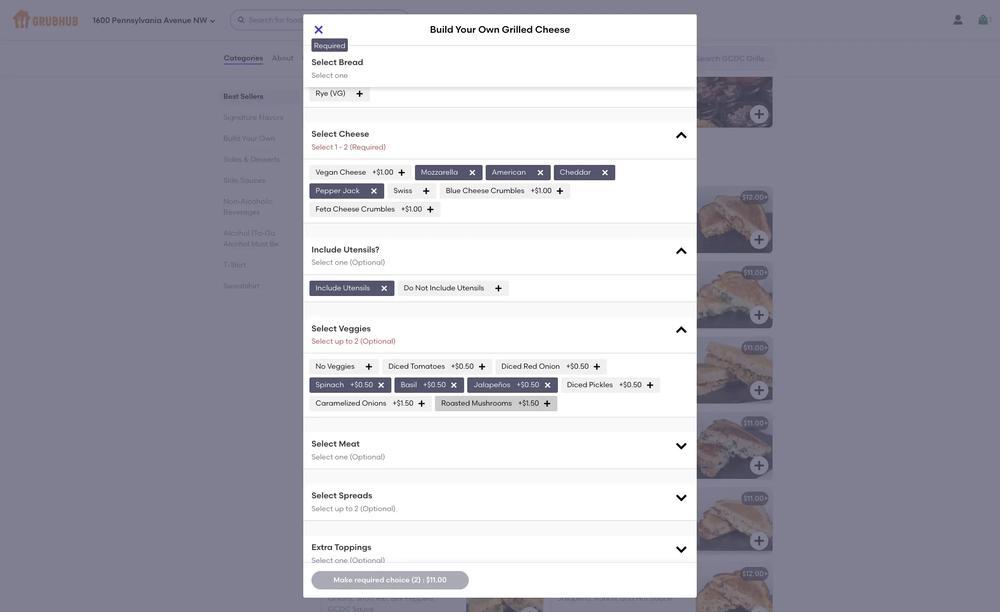 Task type: describe. For each thing, give the bounding box(es) containing it.
$11.00 for cheddar and pepper jack cheese, cajun crunch (bell pepper, celery, onion) remoulade
[[744, 344, 764, 353]]

1 select bread select one from the top
[[312, 32, 363, 54]]

cheese, inside american cheese, diced tomato, bacon
[[364, 208, 392, 216]]

and inside mozzarella and parmesan cheese, pizza sauce, basil, dried oregano
[[596, 509, 610, 518]]

dried
[[622, 519, 641, 528]]

include for utensils?
[[312, 245, 342, 255]]

$11.00 for american cheese, diced tomato, bacon
[[514, 193, 535, 202]]

gluten-
[[316, 71, 342, 79]]

green goddess image
[[696, 262, 773, 328]]

soup
[[358, 94, 376, 103]]

$11.00 for mozzarella cheese, spinach, basil, pesto
[[744, 268, 764, 277]]

mushrooms
[[472, 399, 512, 408]]

bacon
[[328, 218, 351, 227]]

(diced
[[356, 293, 378, 302]]

young american image
[[466, 186, 543, 253]]

on
[[368, 49, 377, 57]]

cheese, inside mozzarella, feta cheese, spinach, tomato, diced red onion
[[386, 434, 414, 442]]

spinach, inside mozzarella, feta cheese, spinach, tomato, diced red onion
[[416, 434, 446, 442]]

tomato
[[330, 94, 356, 103]]

-
[[339, 143, 342, 151]]

pizza melt image
[[696, 488, 773, 554]]

tomato soup cup $4.00
[[330, 94, 393, 115]]

$12.00 + for american cheese, caramelized onions, short rib, bell peppers, gcdc sauce
[[743, 570, 769, 579]]

mustard
[[328, 519, 357, 528]]

signature flavors gcdc's famous signature flavors: available as a grilled cheese, patty melt, or mac & cheese bowl.
[[320, 151, 616, 173]]

onion)
[[558, 379, 580, 388]]

sweatshirt tab
[[223, 281, 295, 292]]

(bell
[[608, 369, 623, 377]]

buffalo inside the cheddar and blue cheese, buffalo crunch (diced carrot, celery, onion), ranch and hot sauce
[[423, 283, 448, 292]]

signature flavors
[[223, 113, 283, 122]]

up for veggies
[[335, 337, 344, 346]]

feta inside mozzarella, feta cheese, spinach, tomato, diced red onion
[[369, 434, 384, 442]]

sauces
[[240, 176, 266, 185]]

0 horizontal spatial feta
[[316, 205, 331, 214]]

+$0.50 for basil
[[423, 381, 446, 390]]

gcdc's
[[320, 166, 344, 173]]

reviews button
[[302, 40, 332, 77]]

milk)
[[395, 71, 411, 79]]

choice
[[386, 576, 410, 585]]

build your own
[[223, 134, 275, 143]]

(vg)
[[330, 89, 346, 98]]

veggies for select
[[339, 324, 371, 334]]

1 utensils from the left
[[343, 284, 370, 292]]

best sellers
[[223, 92, 264, 101]]

about button
[[272, 40, 294, 77]]

$12.00 for american cheese, diced tomato, bacon
[[743, 193, 764, 202]]

4 select from the top
[[312, 71, 333, 80]]

mozzarella, feta cheese, spinach, tomato, diced red onion
[[328, 434, 446, 453]]

do
[[404, 284, 414, 292]]

cheesesteak
[[328, 570, 374, 579]]

chees,
[[403, 369, 427, 377]]

best for best sellers most ordered on grubhub
[[320, 34, 344, 47]]

diced up basil
[[389, 363, 409, 371]]

pulled
[[328, 369, 349, 377]]

pepper for pepper jack cheese, bacon, diced jalapeno, ranch, and hot sauce
[[558, 584, 583, 593]]

avenue
[[164, 16, 192, 25]]

(optional) for extra toppings
[[350, 557, 385, 565]]

blue cheese crumbles
[[446, 186, 525, 195]]

2 horizontal spatial own
[[596, 94, 612, 103]]

young american
[[328, 193, 386, 202]]

1 button
[[978, 11, 992, 29]]

de
[[608, 218, 618, 227]]

jack inside cheddar and pepper jack cheese, cajun crunch (bell pepper, celery, onion) remoulade
[[633, 358, 650, 367]]

and inside pepper jack cheese, bacon, diced jalapeno, ranch, and hot sauce
[[621, 595, 634, 603]]

one inside 'select meat select one (optional)'
[[335, 453, 348, 462]]

jalapeno, inside cheddar cheese, diced jalapeno, pulled pork, mac and chees, bbq sauce
[[413, 358, 448, 367]]

$12.00 for american cheese, caramelized onions, short rib, bell peppers, gcdc sauce
[[743, 570, 764, 579]]

remoulade
[[581, 379, 621, 388]]

buffalo blue
[[328, 268, 370, 277]]

onions,
[[328, 595, 354, 603]]

feta cheese crumbles
[[316, 205, 395, 214]]

$11.00 + for mozzarella and parmesan cheese, pizza sauce, basil, dried oregano
[[744, 495, 769, 503]]

(required)
[[350, 143, 386, 151]]

mozzarella for mozzarella cheese, spinach, basil, pesto
[[558, 283, 595, 292]]

t-
[[223, 261, 230, 270]]

spinach
[[316, 381, 344, 390]]

tomatoes
[[411, 363, 445, 371]]

nw
[[193, 16, 207, 25]]

about
[[272, 54, 294, 62]]

diced pickles
[[567, 381, 613, 390]]

+$0.50 for diced red onion
[[566, 363, 589, 371]]

select veggies select up to 2 (optional)
[[312, 324, 396, 346]]

(2)
[[412, 576, 421, 585]]

+ for mozzarella and parmesan cheese, pizza sauce, basil, dried oregano
[[764, 495, 769, 503]]

include utensils? select one (optional)
[[312, 245, 385, 267]]

celery, inside cheddar and pepper jack cheese, cajun crunch (bell pepper, celery, onion) remoulade
[[653, 369, 676, 377]]

cheese, inside pepper jack cheese, bacon, diced jalapeno, ranch, and hot sauce
[[604, 584, 632, 593]]

sauce inside the cheddar and blue cheese, buffalo crunch (diced carrot, celery, onion), ranch and hot sauce
[[382, 304, 404, 312]]

(optional) inside select spreads select up to 2 (optional)
[[360, 505, 396, 514]]

9 select from the top
[[312, 337, 333, 346]]

crumbles for blue cheese crumbles
[[491, 186, 525, 195]]

toppings
[[335, 543, 372, 553]]

mozzarella for mozzarella
[[421, 168, 458, 177]]

build inside 'build your own' tab
[[223, 134, 241, 143]]

cheese, inside swiss cheese, pastrami, sauekraut, mustard
[[348, 509, 377, 518]]

cheddar for cheddar and blue cheese, buffalo crunch (diced carrot, celery, onion), ranch and hot sauce
[[328, 283, 359, 292]]

pepper for pepper jack cheese, chorizo crumble, pico de gallo, avocado crema
[[558, 208, 583, 216]]

cup
[[378, 94, 393, 103]]

bbq image
[[466, 337, 543, 404]]

0 vertical spatial your
[[456, 24, 476, 36]]

american for american cheese, diced tomato, bacon
[[328, 208, 362, 216]]

0 horizontal spatial caramelized
[[316, 399, 360, 408]]

1 bread from the top
[[339, 32, 363, 42]]

cheese, inside cheddar cheese, diced jalapeno, pulled pork, mac and chees, bbq sauce
[[361, 358, 389, 367]]

pickles
[[589, 381, 613, 390]]

t-shirt tab
[[223, 260, 295, 271]]

not
[[416, 284, 428, 292]]

southwest
[[558, 193, 594, 202]]

pepper for pepper jack
[[316, 186, 341, 195]]

2 vertical spatial signature
[[370, 166, 399, 173]]

crema
[[558, 228, 582, 237]]

basil
[[401, 381, 417, 390]]

truffle herb image
[[696, 413, 773, 479]]

basil, inside the mozzarella cheese, spinach, basil, pesto
[[658, 283, 676, 292]]

tomato, inside american cheese, diced tomato, bacon
[[416, 208, 444, 216]]

sauce,
[[577, 519, 601, 528]]

signature for signature flavors gcdc's famous signature flavors: available as a grilled cheese, patty melt, or mac & cheese bowl.
[[320, 151, 372, 164]]

sellers for best sellers most ordered on grubhub
[[346, 34, 382, 47]]

spreads
[[339, 491, 372, 501]]

patty
[[515, 166, 530, 173]]

flavors for signature flavors
[[259, 113, 283, 122]]

+ for pepper jack cheese, chorizo crumble, pico de gallo, avocado crema
[[764, 193, 769, 202]]

do not include utensils
[[404, 284, 484, 292]]

$11.00 + for american cheese, diced tomato, bacon
[[514, 193, 539, 202]]

5 select from the top
[[312, 129, 337, 139]]

select inside 'include utensils? select one (optional)'
[[312, 259, 333, 267]]

cheddar and pepper jack cheese, cajun crunch (bell pepper, celery, onion) remoulade
[[558, 358, 680, 388]]

+$1.50 for caramelized onions
[[393, 399, 414, 408]]

gcdc
[[328, 605, 351, 613]]

cheddar for cheddar
[[560, 168, 591, 177]]

build your own tab
[[223, 133, 295, 144]]

a
[[462, 166, 466, 173]]

main navigation navigation
[[0, 0, 1001, 40]]

to for spreads
[[346, 505, 353, 514]]

and inside cheddar cheese, diced jalapeno, pulled pork, mac and chees, bbq sauce
[[387, 369, 401, 377]]

1 vertical spatial build your own grilled cheese
[[559, 94, 665, 103]]

& inside tab
[[244, 155, 249, 164]]

onion),
[[429, 293, 453, 302]]

$4.00
[[330, 106, 349, 115]]

one inside extra toppings select one (optional)
[[335, 557, 348, 565]]

cheese inside select cheese select 1 - 2 (required)
[[339, 129, 369, 139]]

make
[[334, 576, 353, 585]]

+$0.50 for diced tomatoes
[[451, 363, 474, 371]]

sauce inside cheddar cheese, diced jalapeno, pulled pork, mac and chees, bbq sauce
[[328, 379, 350, 388]]

caramelized inside american cheese, caramelized onions, short rib, bell peppers, gcdc sauce
[[394, 584, 439, 593]]

crumble,
[[558, 218, 590, 227]]

include for utensils
[[316, 284, 341, 292]]

jalapeños
[[474, 381, 511, 390]]

diced red onion
[[502, 363, 560, 371]]

meat
[[339, 440, 360, 449]]

$12.00 + for american cheese, diced tomato, bacon
[[743, 193, 769, 202]]

available
[[425, 166, 452, 173]]

carrot,
[[380, 293, 403, 302]]

(optional) for select meat
[[350, 453, 385, 462]]

mozzarella and parmesan cheese, pizza sauce, basil, dried oregano
[[558, 509, 677, 528]]

2 for veggies
[[355, 337, 359, 346]]

mac inside signature flavors gcdc's famous signature flavors: available as a grilled cheese, patty melt, or mac & cheese bowl.
[[555, 166, 568, 173]]

side sauces
[[223, 176, 266, 185]]

your inside tab
[[242, 134, 257, 143]]

onion inside mozzarella, feta cheese, spinach, tomato, diced red onion
[[396, 444, 417, 453]]

& inside signature flavors gcdc's famous signature flavors: available as a grilled cheese, patty melt, or mac & cheese bowl.
[[570, 166, 574, 173]]

categories button
[[223, 40, 264, 77]]

cheesesteak image
[[466, 563, 543, 613]]

famous
[[345, 166, 369, 173]]

sides & desserts tab
[[223, 154, 295, 165]]

mac inside cheddar cheese, diced jalapeno, pulled pork, mac and chees, bbq sauce
[[370, 369, 385, 377]]

diced down cajun
[[567, 381, 588, 390]]

2 horizontal spatial grilled
[[614, 94, 637, 103]]

pesto
[[558, 293, 577, 302]]

mediterranean image
[[466, 413, 543, 479]]

as
[[454, 166, 461, 173]]

mozzarella for mozzarella and parmesan cheese, pizza sauce, basil, dried oregano
[[558, 509, 595, 518]]

10 select from the top
[[312, 440, 337, 449]]

signature for signature flavors
[[223, 113, 257, 122]]

2 horizontal spatial build
[[559, 94, 577, 103]]

pork,
[[351, 369, 368, 377]]

0 vertical spatial blue
[[446, 186, 461, 195]]

2 one from the top
[[335, 71, 348, 80]]

parmesan
[[612, 509, 647, 518]]

0 horizontal spatial buffalo
[[328, 268, 353, 277]]

veggies for no
[[327, 363, 355, 371]]



Task type: vqa. For each thing, say whether or not it's contained in the screenshot.


Task type: locate. For each thing, give the bounding box(es) containing it.
1 horizontal spatial your
[[456, 24, 476, 36]]

your
[[456, 24, 476, 36], [579, 94, 594, 103], [242, 134, 257, 143]]

0 vertical spatial tomato,
[[416, 208, 444, 216]]

buffalo up include utensils
[[328, 268, 353, 277]]

+$1.00 down melt,
[[531, 186, 552, 195]]

12 select from the top
[[312, 491, 337, 501]]

diced inside pepper jack cheese, bacon, diced jalapeno, ranch, and hot sauce
[[660, 584, 680, 593]]

no veggies
[[316, 363, 355, 371]]

sides & desserts
[[223, 155, 280, 164]]

red right meat
[[380, 444, 394, 453]]

veggies inside select veggies select up to 2 (optional)
[[339, 324, 371, 334]]

cheddar for cheddar cheese, diced jalapeno, pulled pork, mac and chees, bbq sauce
[[328, 358, 359, 367]]

0 horizontal spatial red
[[380, 444, 394, 453]]

1 horizontal spatial utensils
[[457, 284, 484, 292]]

spinach, inside the mozzarella cheese, spinach, basil, pesto
[[626, 283, 657, 292]]

avocado
[[642, 218, 673, 227]]

own
[[478, 24, 500, 36], [596, 94, 612, 103], [259, 134, 275, 143]]

american for american
[[492, 168, 526, 177]]

utensils right not
[[457, 284, 484, 292]]

2 inside select cheese select 1 - 2 (required)
[[344, 143, 348, 151]]

1
[[990, 15, 992, 24], [335, 143, 338, 151]]

tomato, inside mozzarella, feta cheese, spinach, tomato, diced red onion
[[328, 444, 357, 453]]

1 vertical spatial sellers
[[241, 92, 264, 101]]

1 vertical spatial $12.00 +
[[743, 570, 769, 579]]

1 horizontal spatial hot
[[636, 595, 649, 603]]

1 horizontal spatial sellers
[[346, 34, 382, 47]]

one
[[335, 45, 348, 54], [335, 71, 348, 80], [335, 259, 348, 267], [335, 453, 348, 462], [335, 557, 348, 565]]

hot down bacon,
[[636, 595, 649, 603]]

rye (vg)
[[316, 89, 346, 98]]

1 vertical spatial signature
[[320, 151, 372, 164]]

sauce down bacon,
[[650, 595, 672, 603]]

select
[[312, 32, 337, 42], [312, 45, 333, 54], [312, 57, 337, 67], [312, 71, 333, 80], [312, 129, 337, 139], [312, 143, 333, 151], [312, 259, 333, 267], [312, 324, 337, 334], [312, 337, 333, 346], [312, 440, 337, 449], [312, 453, 333, 462], [312, 491, 337, 501], [312, 505, 333, 514], [312, 557, 333, 565]]

blue inside the cheddar and blue cheese, buffalo crunch (diced carrot, celery, onion), ranch and hot sauce
[[377, 283, 392, 292]]

american up feta cheese crumbles
[[352, 193, 386, 202]]

+$1.00 for blue cheese crumbles
[[531, 186, 552, 195]]

free
[[342, 71, 357, 79]]

3 one from the top
[[335, 259, 348, 267]]

1 vertical spatial feta
[[369, 434, 384, 442]]

:
[[423, 576, 425, 585]]

0 horizontal spatial celery,
[[405, 293, 427, 302]]

0 vertical spatial mac
[[555, 166, 568, 173]]

beverages
[[223, 208, 260, 217]]

+ for cheddar and pepper jack cheese, cajun crunch (bell pepper, celery, onion) remoulade
[[764, 344, 769, 353]]

sellers up "on"
[[346, 34, 382, 47]]

1 vertical spatial bbq
[[428, 369, 444, 377]]

1 vertical spatial hot
[[636, 595, 649, 603]]

tomato,
[[416, 208, 444, 216], [328, 444, 357, 453]]

11 select from the top
[[312, 453, 333, 462]]

1 horizontal spatial feta
[[369, 434, 384, 442]]

buffalo up onion), on the top of the page
[[423, 283, 448, 292]]

4 one from the top
[[335, 453, 348, 462]]

swiss down flavors:
[[394, 186, 412, 195]]

+$0.50 for jalapeños
[[517, 381, 540, 390]]

1 +$1.50 from the left
[[393, 399, 414, 408]]

0 horizontal spatial hot
[[368, 304, 380, 312]]

vegan
[[316, 168, 338, 177]]

sellers inside tab
[[241, 92, 264, 101]]

1 vertical spatial bread
[[339, 57, 363, 67]]

1 vertical spatial to
[[346, 505, 353, 514]]

+$1.50 for roasted mushrooms
[[518, 399, 539, 408]]

red inside mozzarella, feta cheese, spinach, tomato, diced red onion
[[380, 444, 394, 453]]

2 vertical spatial 2
[[355, 505, 359, 514]]

0 horizontal spatial crunch
[[328, 293, 354, 302]]

flavors up flavors:
[[375, 151, 414, 164]]

signature up vegan cheese
[[320, 151, 372, 164]]

tomato, down 'available'
[[416, 208, 444, 216]]

0 vertical spatial select bread select one
[[312, 32, 363, 54]]

2 vertical spatial +$1.00
[[401, 205, 422, 214]]

chorizo
[[634, 208, 660, 216]]

1 horizontal spatial red
[[524, 363, 537, 371]]

0 vertical spatial own
[[478, 24, 500, 36]]

include up ranch
[[316, 284, 341, 292]]

and inside cheddar and pepper jack cheese, cajun crunch (bell pepper, celery, onion) remoulade
[[591, 358, 605, 367]]

diced inside cheddar cheese, diced jalapeno, pulled pork, mac and chees, bbq sauce
[[391, 358, 411, 367]]

pico
[[592, 218, 607, 227]]

1 horizontal spatial flavors
[[375, 151, 414, 164]]

bowl.
[[600, 166, 616, 173]]

(optional) down spreads on the bottom of page
[[360, 505, 396, 514]]

goddess
[[581, 268, 612, 277]]

swiss cheese, pastrami, sauekraut, mustard
[[328, 509, 451, 528]]

0 vertical spatial build your own grilled cheese
[[430, 24, 570, 36]]

mac right or
[[555, 166, 568, 173]]

(optional) inside 'include utensils? select one (optional)'
[[350, 259, 385, 267]]

buffalo blue image
[[466, 262, 543, 328]]

to down reuben
[[346, 505, 353, 514]]

2 up from the top
[[335, 505, 344, 514]]

svg image inside main navigation navigation
[[209, 18, 216, 24]]

oregano
[[643, 519, 674, 528]]

best inside best sellers tab
[[223, 92, 239, 101]]

flavors down best sellers tab
[[259, 113, 283, 122]]

2 bread from the top
[[339, 57, 363, 67]]

pennsylvania
[[112, 16, 162, 25]]

1 vertical spatial your
[[579, 94, 594, 103]]

1 horizontal spatial onion
[[539, 363, 560, 371]]

best for best sellers
[[223, 92, 239, 101]]

hot
[[368, 304, 380, 312], [636, 595, 649, 603]]

celery, inside the cheddar and blue cheese, buffalo crunch (diced carrot, celery, onion), ranch and hot sauce
[[405, 293, 427, 302]]

veggies right the no at the left of the page
[[327, 363, 355, 371]]

0 horizontal spatial crumbles
[[361, 205, 395, 214]]

required
[[314, 42, 346, 50]]

or
[[548, 166, 554, 173]]

0 horizontal spatial onion
[[396, 444, 417, 453]]

hot inside the cheddar and blue cheese, buffalo crunch (diced carrot, celery, onion), ranch and hot sauce
[[368, 304, 380, 312]]

diced inside mozzarella, feta cheese, spinach, tomato, diced red onion
[[358, 444, 379, 453]]

2 down spreads on the bottom of page
[[355, 505, 359, 514]]

13 select from the top
[[312, 505, 333, 514]]

+$0.50 right tomatoes
[[451, 363, 474, 371]]

sauce inside pepper jack cheese, bacon, diced jalapeno, ranch, and hot sauce
[[650, 595, 672, 603]]

sauce down short
[[353, 605, 375, 613]]

2 for spreads
[[355, 505, 359, 514]]

mozzarella left a
[[421, 168, 458, 177]]

$11.00 + for mozzarella cheese, spinach, basil, pesto
[[744, 268, 769, 277]]

jack inside pepper jack cheese, chorizo crumble, pico de gallo, avocado crema
[[585, 208, 602, 216]]

pepper inside pepper jack cheese, bacon, diced jalapeno, ranch, and hot sauce
[[558, 584, 583, 593]]

cheddar for cheddar and pepper jack cheese, cajun crunch (bell pepper, celery, onion) remoulade
[[558, 358, 589, 367]]

2 inside select spreads select up to 2 (optional)
[[355, 505, 359, 514]]

2 up pork,
[[355, 337, 359, 346]]

cheese, inside pepper jack cheese, chorizo crumble, pico de gallo, avocado crema
[[604, 208, 632, 216]]

1 horizontal spatial caramelized
[[394, 584, 439, 593]]

include utensils
[[316, 284, 370, 292]]

reuben image
[[466, 488, 543, 554]]

up up "no veggies"
[[335, 337, 344, 346]]

crumbles down young american
[[361, 205, 395, 214]]

signature left flavors:
[[370, 166, 399, 173]]

to inside select spreads select up to 2 (optional)
[[346, 505, 353, 514]]

+$1.00 right famous on the top left
[[372, 168, 394, 177]]

0 vertical spatial mozzarella
[[421, 168, 458, 177]]

0 horizontal spatial spinach,
[[416, 434, 446, 442]]

jalapeno, inside pepper jack cheese, bacon, diced jalapeno, ranch, and hot sauce
[[558, 595, 593, 603]]

and up remoulade
[[591, 358, 605, 367]]

desserts
[[251, 155, 280, 164]]

ranch,
[[595, 595, 619, 603]]

select inside extra toppings select one (optional)
[[312, 557, 333, 565]]

blue down 'include utensils? select one (optional)'
[[355, 268, 370, 277]]

mozzarella inside the mozzarella cheese, spinach, basil, pesto
[[558, 283, 595, 292]]

cheese, inside american cheese, caramelized onions, short rib, bell peppers, gcdc sauce
[[364, 584, 392, 593]]

diced up chees,
[[391, 358, 411, 367]]

2 for cheese
[[344, 143, 348, 151]]

jalapeno, left the "ranch,"
[[558, 595, 593, 603]]

pepper,
[[625, 369, 651, 377]]

1600
[[93, 16, 110, 25]]

1 vertical spatial crumbles
[[361, 205, 395, 214]]

side
[[223, 176, 239, 185]]

1 vertical spatial flavors
[[375, 151, 414, 164]]

cheddar down buffalo blue
[[328, 283, 359, 292]]

(optional) down meat
[[350, 453, 385, 462]]

blue up carrot,
[[377, 283, 392, 292]]

+$1.50 down basil
[[393, 399, 414, 408]]

0 vertical spatial crunch
[[328, 293, 354, 302]]

up for spreads
[[335, 505, 344, 514]]

mozzarella inside mozzarella and parmesan cheese, pizza sauce, basil, dried oregano
[[558, 509, 595, 518]]

+$0.50 up onion)
[[566, 363, 589, 371]]

flavors inside tab
[[259, 113, 283, 122]]

signature inside tab
[[223, 113, 257, 122]]

+$1.00 for feta cheese crumbles
[[401, 205, 422, 214]]

best up signature flavors
[[223, 92, 239, 101]]

veggies down ranch
[[339, 324, 371, 334]]

1 vertical spatial red
[[380, 444, 394, 453]]

feta down "young"
[[316, 205, 331, 214]]

$11.00 + for cheddar and pepper jack cheese, cajun crunch (bell pepper, celery, onion) remoulade
[[744, 344, 769, 353]]

1 vertical spatial tomato,
[[328, 444, 357, 453]]

feta right meat
[[369, 434, 384, 442]]

non-
[[223, 197, 241, 206]]

2 select bread select one from the top
[[312, 57, 363, 80]]

+ for american cheese, diced tomato, bacon
[[535, 193, 539, 202]]

2 +$1.50 from the left
[[518, 399, 539, 408]]

1 horizontal spatial 1
[[990, 15, 992, 24]]

crunch up the "diced pickles"
[[580, 369, 606, 377]]

pepper jack
[[316, 186, 360, 195]]

1 horizontal spatial celery,
[[653, 369, 676, 377]]

flavors
[[259, 113, 283, 122], [375, 151, 414, 164]]

caramelized up peppers,
[[394, 584, 439, 593]]

1 vertical spatial +$1.00
[[531, 186, 552, 195]]

best
[[320, 34, 344, 47], [223, 92, 239, 101]]

and up sauce,
[[596, 509, 610, 518]]

bacon jalapeno popper image
[[696, 563, 773, 613]]

1 vertical spatial celery,
[[653, 369, 676, 377]]

blue down as in the left of the page
[[446, 186, 461, 195]]

american up onions,
[[328, 584, 362, 593]]

1 to from the top
[[346, 337, 353, 346]]

diced up jalapeños
[[502, 363, 522, 371]]

include down bacon
[[312, 245, 342, 255]]

sauekraut,
[[413, 509, 451, 518]]

roasted mushrooms
[[441, 399, 512, 408]]

(optional) down the utensils? at the left
[[350, 259, 385, 267]]

best up most
[[320, 34, 344, 47]]

select meat select one (optional)
[[312, 440, 385, 462]]

make required choice (2) : $11.00
[[334, 576, 447, 585]]

bread
[[339, 32, 363, 42], [339, 57, 363, 67]]

cheese, inside mozzarella and parmesan cheese, pizza sauce, basil, dried oregano
[[649, 509, 677, 518]]

sellers for best sellers
[[241, 92, 264, 101]]

american for american cheese, caramelized onions, short rib, bell peppers, gcdc sauce
[[328, 584, 362, 593]]

pepper inside pepper jack cheese, chorizo crumble, pico de gallo, avocado crema
[[558, 208, 583, 216]]

grilled inside signature flavors gcdc's famous signature flavors: available as a grilled cheese, patty melt, or mac & cheese bowl.
[[468, 166, 487, 173]]

1 horizontal spatial grilled
[[502, 24, 533, 36]]

1 one from the top
[[335, 45, 348, 54]]

1 vertical spatial blue
[[355, 268, 370, 277]]

0 horizontal spatial grilled
[[468, 166, 487, 173]]

svg image
[[978, 14, 990, 26], [237, 16, 245, 24], [356, 90, 364, 98], [754, 108, 766, 121], [468, 169, 477, 177], [370, 187, 378, 195], [556, 187, 564, 195], [426, 205, 435, 214], [754, 234, 766, 246], [675, 244, 689, 259], [380, 284, 389, 293], [593, 363, 602, 371], [377, 382, 386, 390], [544, 382, 552, 390], [754, 384, 766, 397], [543, 400, 552, 408], [675, 439, 689, 453], [524, 535, 536, 547], [754, 535, 766, 547], [675, 542, 689, 557], [524, 610, 536, 613], [754, 610, 766, 613]]

(optional) inside 'select meat select one (optional)'
[[350, 453, 385, 462]]

+$1.00 for vegan cheese
[[372, 168, 394, 177]]

swiss inside swiss cheese, pastrami, sauekraut, mustard
[[328, 509, 347, 518]]

hot inside pepper jack cheese, bacon, diced jalapeno, ranch, and hot sauce
[[636, 595, 649, 603]]

+$0.50
[[451, 363, 474, 371], [566, 363, 589, 371], [350, 381, 373, 390], [423, 381, 446, 390], [517, 381, 540, 390], [619, 381, 642, 390]]

american
[[492, 168, 526, 177], [352, 193, 386, 202], [328, 208, 362, 216], [328, 584, 362, 593]]

2 $12.00 + from the top
[[743, 570, 769, 579]]

cheddar inside cheddar and pepper jack cheese, cajun crunch (bell pepper, celery, onion) remoulade
[[558, 358, 589, 367]]

sellers up signature flavors
[[241, 92, 264, 101]]

to inside select veggies select up to 2 (optional)
[[346, 337, 353, 346]]

swiss up mustard
[[328, 509, 347, 518]]

best sellers tab
[[223, 91, 295, 102]]

jack inside pepper jack cheese, bacon, diced jalapeno, ranch, and hot sauce
[[585, 584, 602, 593]]

one right "reviews"
[[335, 45, 348, 54]]

1 vertical spatial build
[[559, 94, 577, 103]]

pepper jack cheese, chorizo crumble, pico de gallo, avocado crema
[[558, 208, 673, 237]]

svg image
[[209, 18, 216, 24], [313, 24, 325, 36], [675, 129, 689, 143], [398, 169, 406, 177], [536, 169, 545, 177], [602, 169, 610, 177], [423, 187, 431, 195], [524, 234, 536, 246], [495, 284, 503, 293], [524, 309, 536, 321], [754, 309, 766, 321], [675, 323, 689, 338], [365, 363, 373, 371], [478, 363, 486, 371], [450, 382, 458, 390], [646, 382, 654, 390], [524, 384, 536, 397], [418, 400, 426, 408], [524, 460, 536, 472], [754, 460, 766, 472], [675, 491, 689, 505]]

signature flavors tab
[[223, 112, 295, 123]]

cheese, inside signature flavors gcdc's famous signature flavors: available as a grilled cheese, patty melt, or mac & cheese bowl.
[[489, 166, 513, 173]]

1 vertical spatial grilled
[[614, 94, 637, 103]]

7 select from the top
[[312, 259, 333, 267]]

0 vertical spatial celery,
[[405, 293, 427, 302]]

1 vertical spatial mac
[[370, 369, 385, 377]]

celery, right pepper,
[[653, 369, 676, 377]]

1 vertical spatial select bread select one
[[312, 57, 363, 80]]

to up "no veggies"
[[346, 337, 353, 346]]

0 horizontal spatial jalapeno,
[[413, 358, 448, 367]]

jack for pepper jack
[[343, 186, 360, 195]]

cheddar cheese, diced jalapeno, pulled pork, mac and chees, bbq sauce
[[328, 358, 448, 388]]

southwest image
[[696, 186, 773, 253]]

2 horizontal spatial +$1.00
[[531, 186, 552, 195]]

2 vertical spatial blue
[[377, 283, 392, 292]]

0 vertical spatial veggies
[[339, 324, 371, 334]]

+$0.50 down tomatoes
[[423, 381, 446, 390]]

0 horizontal spatial tomato,
[[328, 444, 357, 453]]

Search GCDC Grilled Cheese Bar search field
[[695, 54, 774, 64]]

0 vertical spatial spinach,
[[626, 283, 657, 292]]

best inside best sellers most ordered on grubhub
[[320, 34, 344, 47]]

$9.50 +
[[559, 106, 582, 115]]

1 vertical spatial best
[[223, 92, 239, 101]]

1 vertical spatial crunch
[[580, 369, 606, 377]]

green
[[558, 268, 579, 277]]

5 one from the top
[[335, 557, 348, 565]]

diced inside american cheese, diced tomato, bacon
[[394, 208, 414, 216]]

celery, down not
[[405, 293, 427, 302]]

$11.00 for mozzarella and parmesan cheese, pizza sauce, basil, dried oregano
[[744, 495, 764, 503]]

required
[[355, 576, 384, 585]]

cheese inside signature flavors gcdc's famous signature flavors: available as a grilled cheese, patty melt, or mac & cheese bowl.
[[576, 166, 599, 173]]

0 horizontal spatial blue
[[355, 268, 370, 277]]

0 horizontal spatial sellers
[[241, 92, 264, 101]]

jalapeno, up chees,
[[413, 358, 448, 367]]

+$1.00 down flavors:
[[401, 205, 422, 214]]

cheese, inside the mozzarella cheese, spinach, basil, pesto
[[596, 283, 625, 292]]

1 horizontal spatial blue
[[377, 283, 392, 292]]

cheese, inside cheddar and pepper jack cheese, cajun crunch (bell pepper, celery, onion) remoulade
[[652, 358, 680, 367]]

green goddess
[[558, 268, 612, 277]]

(optional) down toppings
[[350, 557, 385, 565]]

0 vertical spatial &
[[244, 155, 249, 164]]

extra
[[312, 543, 333, 553]]

grubhub
[[378, 49, 409, 57]]

jack up feta cheese crumbles
[[343, 186, 360, 195]]

0 vertical spatial $12.00 +
[[743, 193, 769, 202]]

0 vertical spatial hot
[[368, 304, 380, 312]]

rib,
[[376, 595, 389, 603]]

american up bacon
[[328, 208, 362, 216]]

& right sides
[[244, 155, 249, 164]]

0 vertical spatial bbq
[[328, 344, 344, 353]]

diced right bacon,
[[660, 584, 680, 593]]

(optional) for include utensils?
[[350, 259, 385, 267]]

1 horizontal spatial jalapeno,
[[558, 595, 593, 603]]

one down meat
[[335, 453, 348, 462]]

crumbles down patty
[[491, 186, 525, 195]]

+$1.00
[[372, 168, 394, 177], [531, 186, 552, 195], [401, 205, 422, 214]]

sellers
[[346, 34, 382, 47], [241, 92, 264, 101]]

1 inside button
[[990, 15, 992, 24]]

cheddar up cajun
[[558, 358, 589, 367]]

+$0.50 for diced pickles
[[619, 381, 642, 390]]

mac right pork,
[[370, 369, 385, 377]]

0 horizontal spatial build
[[223, 134, 241, 143]]

american inside american cheese, caramelized onions, short rib, bell peppers, gcdc sauce
[[328, 584, 362, 593]]

shirt
[[230, 261, 246, 270]]

bbq up "no veggies"
[[328, 344, 344, 353]]

2 to from the top
[[346, 505, 353, 514]]

2 right -
[[344, 143, 348, 151]]

american left melt,
[[492, 168, 526, 177]]

pizza
[[558, 519, 575, 528]]

cheese,
[[489, 166, 513, 173], [364, 208, 392, 216], [604, 208, 632, 216], [393, 283, 422, 292], [596, 283, 625, 292], [361, 358, 389, 367], [652, 358, 680, 367], [386, 434, 414, 442], [348, 509, 377, 518], [649, 509, 677, 518], [364, 584, 392, 593], [604, 584, 632, 593]]

pepper inside cheddar and pepper jack cheese, cajun crunch (bell pepper, celery, onion) remoulade
[[606, 358, 631, 367]]

bbq inside cheddar cheese, diced jalapeno, pulled pork, mac and chees, bbq sauce
[[428, 369, 444, 377]]

one inside 'include utensils? select one (optional)'
[[335, 259, 348, 267]]

side sauces tab
[[223, 175, 295, 186]]

0 vertical spatial swiss
[[394, 186, 412, 195]]

caramelized onions
[[316, 399, 387, 408]]

0 vertical spatial onion
[[539, 363, 560, 371]]

2 vertical spatial your
[[242, 134, 257, 143]]

american inside american cheese, diced tomato, bacon
[[328, 208, 362, 216]]

include up onion), on the top of the page
[[430, 284, 456, 292]]

2 inside select veggies select up to 2 (optional)
[[355, 337, 359, 346]]

cheese, inside the cheddar and blue cheese, buffalo crunch (diced carrot, celery, onion), ranch and hot sauce
[[393, 283, 422, 292]]

0 horizontal spatial basil,
[[602, 519, 620, 528]]

3 select from the top
[[312, 57, 337, 67]]

1 $12.00 + from the top
[[743, 193, 769, 202]]

cheddar right or
[[560, 168, 591, 177]]

2 vertical spatial grilled
[[468, 166, 487, 173]]

0 vertical spatial +$1.00
[[372, 168, 394, 177]]

and up the (diced in the top of the page
[[361, 283, 375, 292]]

1 horizontal spatial +$1.00
[[401, 205, 422, 214]]

+ for cheddar and blue cheese, buffalo crunch (diced carrot, celery, onion), ranch and hot sauce
[[535, 268, 539, 277]]

include inside 'include utensils? select one (optional)'
[[312, 245, 342, 255]]

bread up free
[[339, 57, 363, 67]]

0 vertical spatial bread
[[339, 32, 363, 42]]

8 select from the top
[[312, 324, 337, 334]]

no
[[316, 363, 326, 371]]

up inside select spreads select up to 2 (optional)
[[335, 505, 344, 514]]

sauce inside american cheese, caramelized onions, short rib, bell peppers, gcdc sauce
[[353, 605, 375, 613]]

2 $12.00 from the top
[[743, 570, 764, 579]]

up down reuben
[[335, 505, 344, 514]]

0 vertical spatial build
[[430, 24, 454, 36]]

1 horizontal spatial basil,
[[658, 283, 676, 292]]

tab
[[223, 228, 295, 250]]

crumbles for feta cheese crumbles
[[361, 205, 395, 214]]

0 horizontal spatial bbq
[[328, 344, 344, 353]]

swiss for swiss
[[394, 186, 412, 195]]

(optional) inside extra toppings select one (optional)
[[350, 557, 385, 565]]

bbq right chees,
[[428, 369, 444, 377]]

2 vertical spatial mozzarella
[[558, 509, 595, 518]]

flavors:
[[401, 166, 423, 173]]

gluten-free (contains milk)
[[316, 71, 411, 79]]

and down the (diced in the top of the page
[[352, 304, 366, 312]]

signature down best sellers
[[223, 113, 257, 122]]

svg image inside 1 button
[[978, 14, 990, 26]]

up inside select veggies select up to 2 (optional)
[[335, 337, 344, 346]]

cheddar and blue cheese, buffalo crunch (diced carrot, celery, onion), ranch and hot sauce
[[328, 283, 453, 312]]

basil, inside mozzarella and parmesan cheese, pizza sauce, basil, dried oregano
[[602, 519, 620, 528]]

bread up ordered
[[339, 32, 363, 42]]

(optional) inside select veggies select up to 2 (optional)
[[360, 337, 396, 346]]

cajun image
[[696, 337, 773, 404]]

+$0.50 down diced red onion
[[517, 381, 540, 390]]

+$0.50 down pepper,
[[619, 381, 642, 390]]

1 horizontal spatial build
[[430, 24, 454, 36]]

mozzarella, feta cheese, spinach, tomato, diced red onion button
[[322, 413, 543, 479]]

jack up the "ranch,"
[[585, 584, 602, 593]]

caramelized
[[316, 399, 360, 408], [394, 584, 439, 593]]

sweatshirt
[[223, 282, 260, 291]]

diced down flavors:
[[394, 208, 414, 216]]

2 select from the top
[[312, 45, 333, 54]]

jack for pepper jack cheese, bacon, diced jalapeno, ranch, and hot sauce
[[585, 584, 602, 593]]

6 select from the top
[[312, 143, 333, 151]]

$11.00 for cheddar and blue cheese, buffalo crunch (diced carrot, celery, onion), ranch and hot sauce
[[514, 268, 535, 277]]

14 select from the top
[[312, 557, 333, 565]]

non-alcoholic beverages tab
[[223, 196, 295, 218]]

2 utensils from the left
[[457, 284, 484, 292]]

1 horizontal spatial +$1.50
[[518, 399, 539, 408]]

1 vertical spatial basil,
[[602, 519, 620, 528]]

2 horizontal spatial your
[[579, 94, 594, 103]]

one up (vg) in the left of the page
[[335, 71, 348, 80]]

1 inside select cheese select 1 - 2 (required)
[[335, 143, 338, 151]]

bbq
[[328, 344, 344, 353], [428, 369, 444, 377]]

crunch inside cheddar and pepper jack cheese, cajun crunch (bell pepper, celery, onion) remoulade
[[580, 369, 606, 377]]

melt,
[[532, 166, 546, 173]]

crunch inside the cheddar and blue cheese, buffalo crunch (diced carrot, celery, onion), ranch and hot sauce
[[328, 293, 354, 302]]

1 vertical spatial jalapeno,
[[558, 595, 593, 603]]

one up buffalo blue
[[335, 259, 348, 267]]

include
[[312, 245, 342, 255], [316, 284, 341, 292], [430, 284, 456, 292]]

one up cheesesteak
[[335, 557, 348, 565]]

flavors for signature flavors gcdc's famous signature flavors: available as a grilled cheese, patty melt, or mac & cheese bowl.
[[375, 151, 414, 164]]

+$0.50 for spinach
[[350, 381, 373, 390]]

flavors inside signature flavors gcdc's famous signature flavors: available as a grilled cheese, patty melt, or mac & cheese bowl.
[[375, 151, 414, 164]]

1 select from the top
[[312, 32, 337, 42]]

cheddar inside the cheddar and blue cheese, buffalo crunch (diced carrot, celery, onion), ranch and hot sauce
[[328, 283, 359, 292]]

0 vertical spatial signature
[[223, 113, 257, 122]]

1 vertical spatial onion
[[396, 444, 417, 453]]

+ for mozzarella cheese, spinach, basil, pesto
[[764, 268, 769, 277]]

sauce down carrot,
[[382, 304, 404, 312]]

$11.00 + for cheddar and blue cheese, buffalo crunch (diced carrot, celery, onion), ranch and hot sauce
[[514, 268, 539, 277]]

1 up from the top
[[335, 337, 344, 346]]

feta
[[316, 205, 331, 214], [369, 434, 384, 442]]

cheddar inside cheddar cheese, diced jalapeno, pulled pork, mac and chees, bbq sauce
[[328, 358, 359, 367]]

jack for pepper jack cheese, chorizo crumble, pico de gallo, avocado crema
[[585, 208, 602, 216]]

jack up pico
[[585, 208, 602, 216]]

swiss for swiss cheese, pastrami, sauekraut, mustard
[[328, 509, 347, 518]]

and right the "ranch,"
[[621, 595, 634, 603]]

1 $12.00 from the top
[[743, 193, 764, 202]]

jalapeno,
[[413, 358, 448, 367], [558, 595, 593, 603]]

+$1.50 right the mushrooms
[[518, 399, 539, 408]]

to for veggies
[[346, 337, 353, 346]]

crunch down include utensils
[[328, 293, 354, 302]]

1 vertical spatial own
[[596, 94, 612, 103]]

utensils up the (diced in the top of the page
[[343, 284, 370, 292]]

0 vertical spatial sellers
[[346, 34, 382, 47]]

short
[[356, 595, 375, 603]]

to
[[346, 337, 353, 346], [346, 505, 353, 514]]

most
[[320, 49, 337, 57]]

0 vertical spatial jalapeno,
[[413, 358, 448, 367]]

(optional) up cheddar cheese, diced jalapeno, pulled pork, mac and chees, bbq sauce
[[360, 337, 396, 346]]

red left cajun
[[524, 363, 537, 371]]

0 horizontal spatial utensils
[[343, 284, 370, 292]]

1 vertical spatial swiss
[[328, 509, 347, 518]]

sellers inside best sellers most ordered on grubhub
[[346, 34, 382, 47]]

red
[[524, 363, 537, 371], [380, 444, 394, 453]]

gallo,
[[620, 218, 640, 227]]

1 horizontal spatial swiss
[[394, 186, 412, 195]]

and left chees,
[[387, 369, 401, 377]]

1 vertical spatial 2
[[355, 337, 359, 346]]

2 vertical spatial own
[[259, 134, 275, 143]]

own inside 'build your own' tab
[[259, 134, 275, 143]]

cheddar up pulled
[[328, 358, 359, 367]]

1 vertical spatial 1
[[335, 143, 338, 151]]

vegan cheese
[[316, 168, 366, 177]]

jack up pepper,
[[633, 358, 650, 367]]



